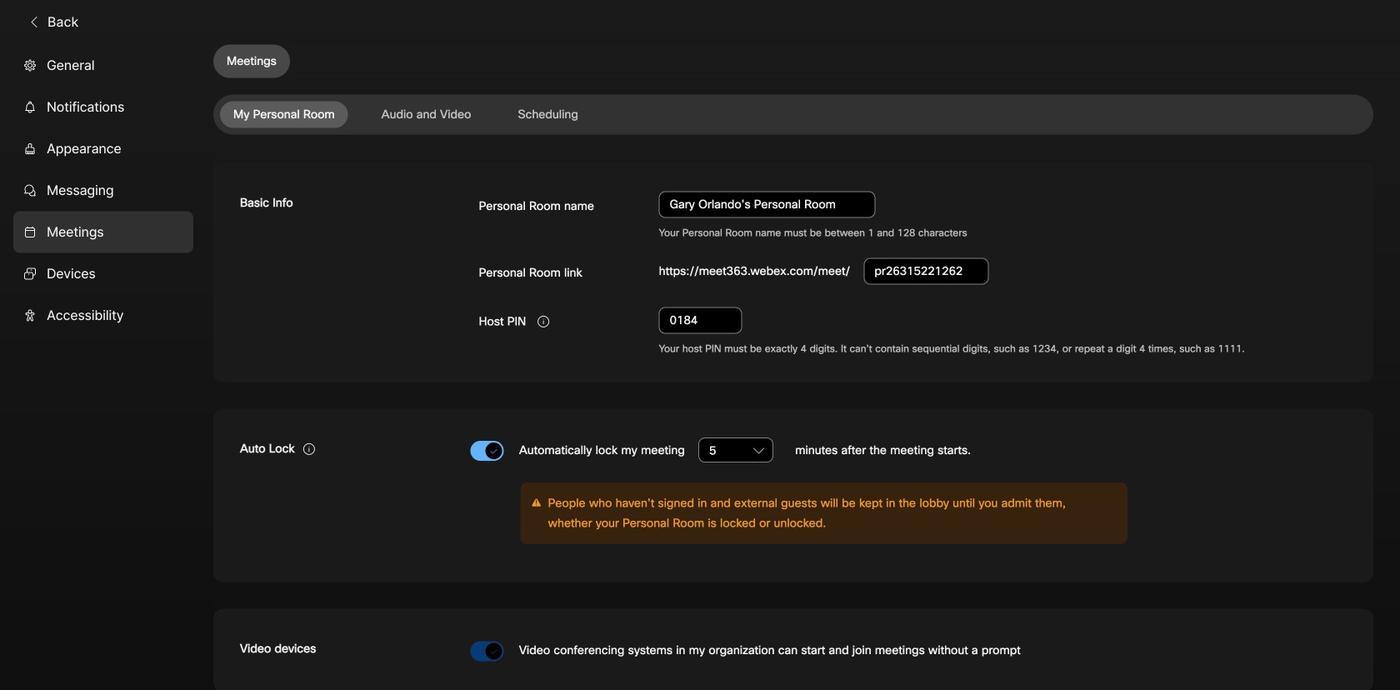 Task type: vqa. For each thing, say whether or not it's contained in the screenshot.
'General' LIST ITEM
no



Task type: describe. For each thing, give the bounding box(es) containing it.
settings navigation
[[0, 45, 213, 690]]

appearance tab
[[13, 128, 193, 170]]



Task type: locate. For each thing, give the bounding box(es) containing it.
meetings tab
[[13, 211, 193, 253]]

devices tab
[[13, 253, 193, 295]]

general tab
[[13, 45, 193, 86]]

notifications tab
[[13, 86, 193, 128]]

messaging tab
[[13, 170, 193, 211]]

accessibility tab
[[13, 295, 193, 336]]



